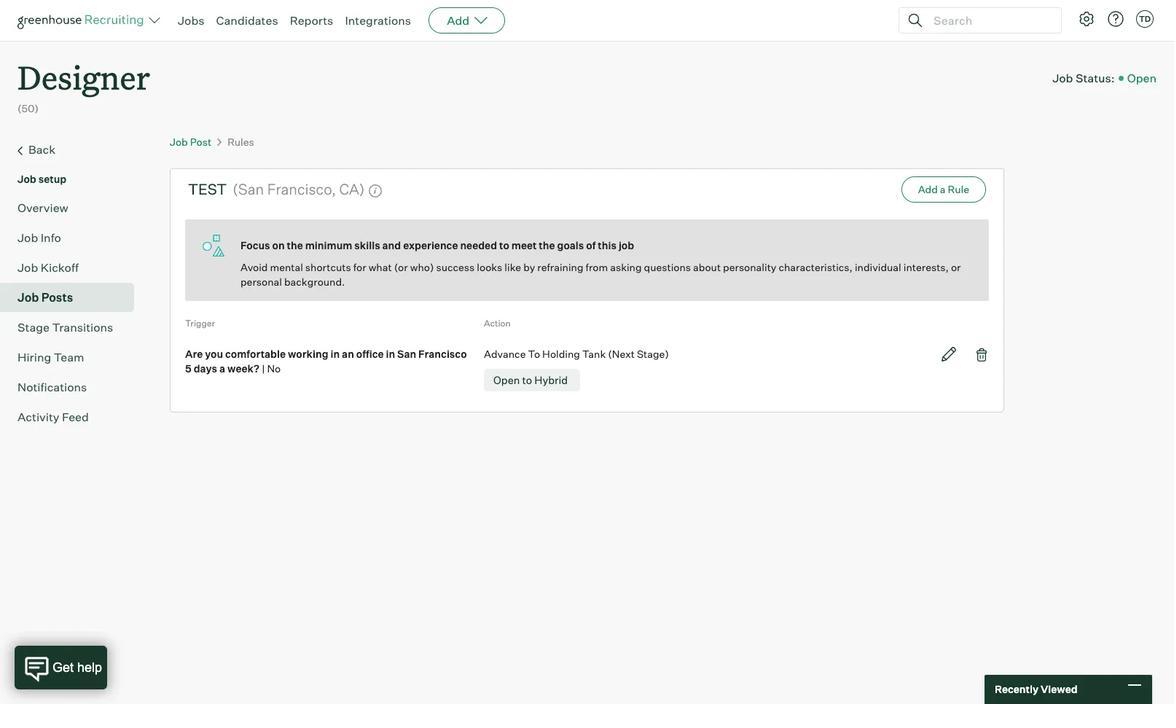 Task type: locate. For each thing, give the bounding box(es) containing it.
rules
[[228, 135, 254, 148]]

job for job kickoff
[[17, 260, 38, 275]]

stage transitions
[[17, 320, 113, 334]]

candidates
[[216, 13, 278, 28]]

personality
[[723, 261, 777, 273]]

background.
[[284, 276, 345, 288]]

a inside 'button'
[[940, 183, 946, 195]]

job left the setup
[[17, 172, 36, 185]]

add inside 'button'
[[918, 183, 938, 195]]

test (san francisco, ca)
[[188, 180, 365, 198]]

jobs
[[178, 13, 204, 28]]

0 horizontal spatial add
[[447, 13, 470, 28]]

looks
[[477, 261, 502, 273]]

an
[[342, 347, 354, 360]]

francisco
[[418, 347, 467, 360]]

tank
[[582, 347, 606, 360]]

needed
[[460, 239, 497, 252]]

this
[[598, 239, 617, 252]]

a left rule
[[940, 183, 946, 195]]

rule
[[948, 183, 969, 195]]

job left info
[[17, 230, 38, 245]]

1 horizontal spatial the
[[539, 239, 555, 252]]

0 horizontal spatial open
[[493, 374, 520, 387]]

open for open
[[1127, 70, 1157, 85]]

avoid mental shortcuts for what (or who) success looks like by refraining from asking questions about personality characteristics, individual interests, or personal background.
[[241, 261, 961, 288]]

the right "meet"
[[539, 239, 555, 252]]

job post
[[170, 135, 211, 148]]

rules link
[[228, 135, 254, 148]]

to left "meet"
[[499, 239, 509, 252]]

0 vertical spatial to
[[499, 239, 509, 252]]

days
[[194, 362, 217, 374]]

mental
[[270, 261, 303, 273]]

job left posts
[[17, 290, 39, 304]]

about
[[693, 261, 721, 273]]

are you comfortable working in an office in san francisco 5 days a week?
[[185, 347, 467, 374]]

0 vertical spatial open
[[1127, 70, 1157, 85]]

notifications link
[[17, 378, 128, 396]]

job kickoff
[[17, 260, 79, 275]]

0 vertical spatial add
[[447, 13, 470, 28]]

open down advance
[[493, 374, 520, 387]]

5
[[185, 362, 192, 374]]

refraining
[[537, 261, 584, 273]]

0 horizontal spatial the
[[287, 239, 303, 252]]

job left status: on the top
[[1053, 70, 1073, 85]]

job for job setup
[[17, 172, 36, 185]]

1 horizontal spatial to
[[522, 374, 532, 387]]

team
[[54, 350, 84, 364]]

open right status: on the top
[[1127, 70, 1157, 85]]

add
[[447, 13, 470, 28], [918, 183, 938, 195]]

job
[[1053, 70, 1073, 85], [170, 135, 188, 148], [17, 172, 36, 185], [17, 230, 38, 245], [17, 260, 38, 275], [17, 290, 39, 304]]

td button
[[1136, 10, 1154, 28]]

1 horizontal spatial open
[[1127, 70, 1157, 85]]

0 vertical spatial a
[[940, 183, 946, 195]]

open for open to hybrid
[[493, 374, 520, 387]]

1 vertical spatial a
[[219, 362, 225, 374]]

individual
[[855, 261, 901, 273]]

td button
[[1133, 7, 1157, 31]]

job kickoff link
[[17, 259, 128, 276]]

| no
[[260, 362, 281, 374]]

add inside popup button
[[447, 13, 470, 28]]

focus
[[241, 239, 270, 252]]

in left an
[[331, 347, 340, 360]]

the right on
[[287, 239, 303, 252]]

info
[[41, 230, 61, 245]]

viewed
[[1041, 683, 1078, 696]]

you
[[205, 347, 223, 360]]

action
[[484, 318, 511, 329]]

a down you on the left
[[219, 362, 225, 374]]

1 vertical spatial open
[[493, 374, 520, 387]]

back
[[28, 142, 56, 156]]

job posts
[[17, 290, 73, 304]]

job setup
[[17, 172, 66, 185]]

comfortable
[[225, 347, 286, 360]]

job info link
[[17, 229, 128, 246]]

job status:
[[1053, 70, 1115, 85]]

add button
[[429, 7, 505, 34]]

in left san
[[386, 347, 395, 360]]

reports link
[[290, 13, 333, 28]]

in
[[331, 347, 340, 360], [386, 347, 395, 360]]

setup
[[38, 172, 66, 185]]

and
[[382, 239, 401, 252]]

job left post
[[170, 135, 188, 148]]

0 horizontal spatial in
[[331, 347, 340, 360]]

(or
[[394, 261, 408, 273]]

1 horizontal spatial add
[[918, 183, 938, 195]]

2 the from the left
[[539, 239, 555, 252]]

activity feed
[[17, 409, 89, 424]]

experience
[[403, 239, 458, 252]]

recently
[[995, 683, 1039, 696]]

1 vertical spatial add
[[918, 183, 938, 195]]

job left the 'kickoff'
[[17, 260, 38, 275]]

recently viewed
[[995, 683, 1078, 696]]

1 horizontal spatial a
[[940, 183, 946, 195]]

0 horizontal spatial to
[[499, 239, 509, 252]]

0 horizontal spatial a
[[219, 362, 225, 374]]

add for add a rule
[[918, 183, 938, 195]]

1 horizontal spatial in
[[386, 347, 395, 360]]

of
[[586, 239, 596, 252]]

a
[[940, 183, 946, 195], [219, 362, 225, 374]]

to left hybrid
[[522, 374, 532, 387]]

stage transitions link
[[17, 318, 128, 336]]

configure image
[[1078, 10, 1096, 28]]

hiring
[[17, 350, 51, 364]]

job for job status:
[[1053, 70, 1073, 85]]

week?
[[227, 362, 260, 374]]



Task type: vqa. For each thing, say whether or not it's contained in the screenshot.
NAME at the top left of the page
no



Task type: describe. For each thing, give the bounding box(es) containing it.
interests,
[[904, 261, 949, 273]]

holding
[[542, 347, 580, 360]]

add a rule
[[918, 183, 969, 195]]

posts
[[41, 290, 73, 304]]

working
[[288, 347, 328, 360]]

notifications
[[17, 380, 87, 394]]

stage)
[[637, 347, 669, 360]]

candidates link
[[216, 13, 278, 28]]

like
[[505, 261, 521, 273]]

job for job posts
[[17, 290, 39, 304]]

or
[[951, 261, 961, 273]]

integrations link
[[345, 13, 411, 28]]

back link
[[17, 140, 128, 159]]

1 in from the left
[[331, 347, 340, 360]]

minimum
[[305, 239, 352, 252]]

post
[[190, 135, 211, 148]]

francisco,
[[267, 180, 336, 198]]

(san
[[233, 180, 264, 198]]

integrations
[[345, 13, 411, 28]]

1 the from the left
[[287, 239, 303, 252]]

are
[[185, 347, 203, 360]]

designer
[[17, 55, 150, 98]]

greenhouse recruiting image
[[17, 12, 149, 29]]

what
[[369, 261, 392, 273]]

overview link
[[17, 199, 128, 216]]

automatically apply tags, reject, and/or advance candidates based on how they answer application questions. image
[[368, 184, 383, 198]]

hiring team
[[17, 350, 84, 364]]

1 vertical spatial to
[[522, 374, 532, 387]]

questions
[[644, 261, 691, 273]]

ca)
[[339, 180, 365, 198]]

|
[[262, 362, 265, 374]]

avoid
[[241, 261, 268, 273]]

characteristics,
[[779, 261, 853, 273]]

(50)
[[17, 102, 39, 115]]

designer link
[[17, 41, 150, 101]]

for
[[353, 261, 366, 273]]

edit image
[[942, 347, 956, 362]]

reports
[[290, 13, 333, 28]]

who)
[[410, 261, 434, 273]]

office
[[356, 347, 384, 360]]

job post link
[[170, 135, 211, 148]]

add for add
[[447, 13, 470, 28]]

job for job info
[[17, 230, 38, 245]]

shortcuts
[[305, 261, 351, 273]]

a inside are you comfortable working in an office in san francisco 5 days a week?
[[219, 362, 225, 374]]

designer (50)
[[17, 55, 150, 115]]

test
[[188, 180, 227, 198]]

overview
[[17, 200, 68, 215]]

open to hybrid
[[493, 374, 568, 387]]

meet
[[511, 239, 537, 252]]

advance to holding tank (next stage)
[[484, 347, 669, 360]]

from
[[586, 261, 608, 273]]

job
[[619, 239, 634, 252]]

Search text field
[[930, 10, 1048, 31]]

on
[[272, 239, 285, 252]]

hybrid
[[534, 374, 568, 387]]

activity feed link
[[17, 408, 128, 425]]

automatically apply tags, reject, and/or advance candidates based on how they answer application questions. element
[[365, 177, 383, 202]]

skills
[[355, 239, 380, 252]]

to
[[528, 347, 540, 360]]

kickoff
[[41, 260, 79, 275]]

asking
[[610, 261, 642, 273]]

job for job post
[[170, 135, 188, 148]]

2 in from the left
[[386, 347, 395, 360]]

personal
[[241, 276, 282, 288]]

status:
[[1076, 70, 1115, 85]]

activity
[[17, 409, 59, 424]]

jobs link
[[178, 13, 204, 28]]

td
[[1139, 14, 1151, 24]]

success
[[436, 261, 475, 273]]

transitions
[[52, 320, 113, 334]]

by
[[523, 261, 535, 273]]

job info
[[17, 230, 61, 245]]

add a rule button
[[901, 177, 986, 203]]



